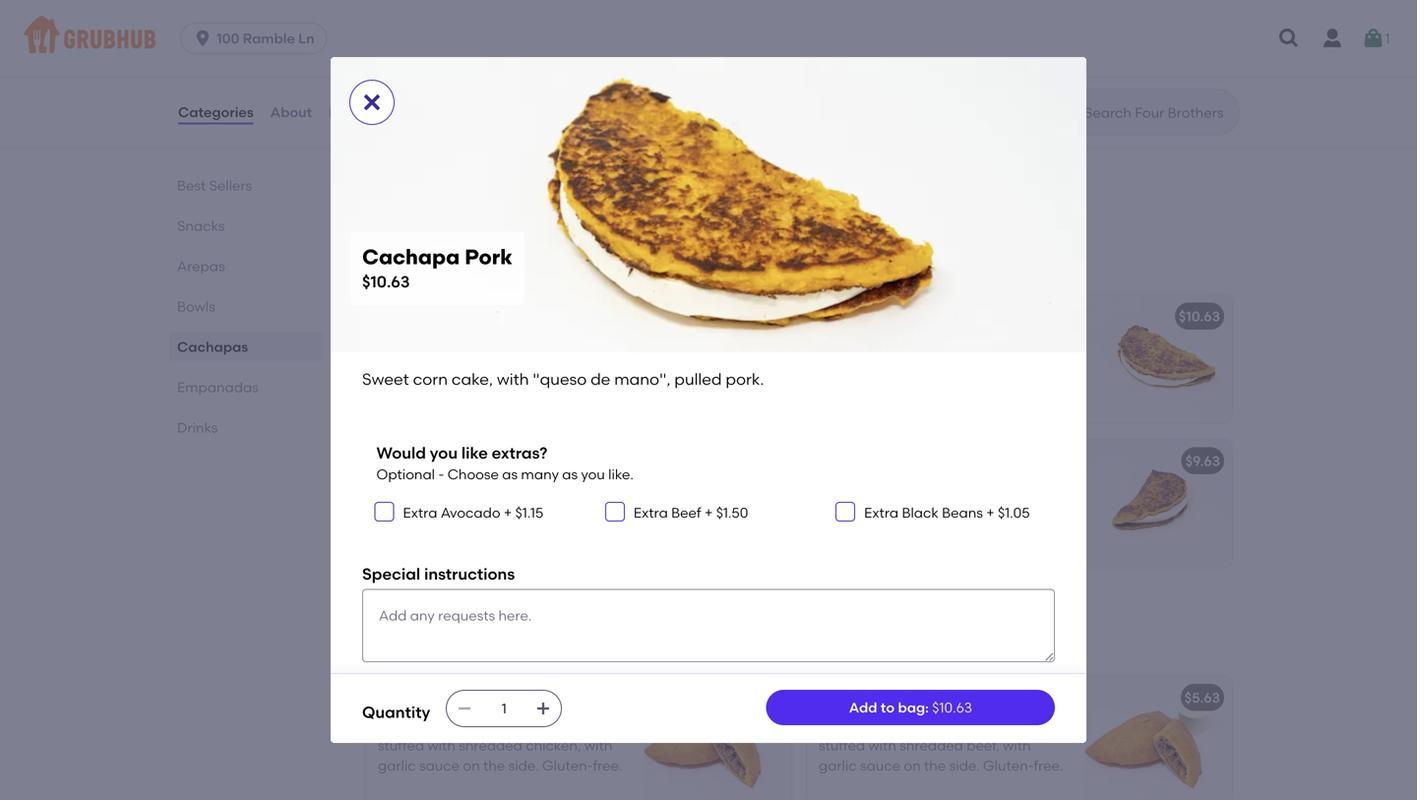 Task type: describe. For each thing, give the bounding box(es) containing it.
chicken.
[[521, 356, 576, 373]]

would
[[377, 444, 426, 463]]

make
[[712, 255, 743, 269]]

beef for extra
[[671, 505, 701, 521]]

charge.
[[896, 255, 940, 269]]

stuffed inside "1 crunchy corn meal empanadas stuffed with shredded beef, with garlic sauce on the side. gluten-free."
[[819, 737, 865, 754]]

reviews button
[[328, 77, 385, 148]]

chicken for empanadas
[[462, 690, 517, 706]]

categories
[[178, 104, 254, 120]]

gf for empanada beef - gf
[[946, 690, 965, 706]]

the inside empanadas venezuelan fried stuffed pockets served with tartar sauce on the side.
[[709, 636, 728, 651]]

svg image for 100 ramble ln
[[193, 29, 213, 48]]

served for cachapas
[[532, 255, 570, 269]]

Input item quantity number field
[[483, 691, 526, 727]]

avocado,
[[378, 120, 441, 137]]

2 as from the left
[[562, 466, 578, 483]]

$1.05
[[998, 505, 1030, 521]]

empanadas for empanadas venezuelan fried stuffed pockets served with tartar sauce on the side.
[[362, 609, 487, 634]]

cachapa for cachapa pork
[[819, 308, 883, 325]]

the for 1 crunchy corn meal empanadas stuffed with shredded beef, with garlic sauce on the side. gluten-free.
[[924, 757, 946, 774]]

with right "chicken,"
[[585, 737, 613, 754]]

free. for empanada chicken - gf
[[593, 757, 623, 774]]

corn inside "1 crunchy corn meal empanadas stuffed with shredded beef, with garlic sauce on the side. gluten-free."
[[887, 717, 918, 734]]

$5.63
[[1185, 690, 1221, 706]]

gluten- inside fresh cabbage, black beans, avocado, sweet plantains, tomato, dressing with avocado. gluten-free.
[[535, 140, 585, 157]]

corn inside 1 crunchy corn meal empanadas stuffed with shredded chicken, with garlic sauce on the side. gluten-free.
[[446, 717, 477, 734]]

1 crunchy corn meal empanadas stuffed with shredded chicken, with garlic sauce on the side. gluten-free.
[[378, 717, 623, 774]]

100 ramble ln button
[[180, 23, 335, 54]]

svg image inside main navigation navigation
[[1278, 27, 1301, 50]]

empanadas for chicken,
[[517, 717, 599, 734]]

ln
[[298, 30, 315, 47]]

on inside empanadas venezuelan fried stuffed pockets served with tartar sauce on the side.
[[692, 636, 706, 651]]

cake, inside venezuelan sweet corn cake, stuffed with, "queso de mano".
[[975, 481, 1011, 498]]

sellers
[[209, 177, 252, 194]]

1 horizontal spatial pork.
[[916, 356, 949, 373]]

cachapa pork $10.63
[[362, 244, 513, 292]]

stuffed inside venezuelan sweet corn cake, stuffed with, "queso de mano".
[[1015, 481, 1061, 498]]

pockets
[[502, 636, 548, 651]]

cachapas for cachapas venezuelan sweet corn cakes served with "de mano" cheese. make it stuffed for an additional charge.
[[362, 228, 470, 253]]

side. inside empanadas venezuelan fried stuffed pockets served with tartar sauce on the side.
[[731, 636, 757, 651]]

with inside cachapas venezuelan sweet corn cakes served with "de mano" cheese. make it stuffed for an additional charge.
[[573, 255, 597, 269]]

like
[[462, 444, 488, 463]]

an
[[817, 255, 832, 269]]

mano", for cachapa vegetarian
[[378, 501, 427, 517]]

1 vertical spatial "queso
[[533, 369, 587, 389]]

extra for extra avocado
[[403, 505, 437, 521]]

shredded for empanada chicken - gf
[[459, 737, 523, 754]]

mano".
[[924, 501, 972, 517]]

shredded for empanada beef - gf
[[900, 737, 964, 754]]

extras?
[[492, 444, 548, 463]]

dressing
[[378, 140, 434, 157]]

meal for chicken
[[480, 717, 514, 734]]

free. inside fresh cabbage, black beans, avocado, sweet plantains, tomato, dressing with avocado. gluten-free.
[[585, 140, 615, 157]]

"queso for cachapa pork
[[967, 336, 1014, 353]]

0 vertical spatial you
[[430, 444, 458, 463]]

empanadas venezuelan fried stuffed pockets served with tartar sauce on the side.
[[362, 609, 757, 651]]

+ for extra avocado
[[504, 505, 512, 521]]

venezuelan sweet corn cake, stuffed with, "queso de mano".
[[819, 481, 1061, 517]]

choose
[[448, 466, 499, 483]]

with up extras?
[[497, 369, 529, 389]]

best sellers
[[177, 177, 252, 194]]

cake, for pork
[[897, 336, 933, 353]]

empanada beef - gf
[[819, 690, 965, 706]]

sweet for cachapa chicken
[[378, 336, 419, 353]]

empanada beef - gf image
[[1085, 676, 1232, 800]]

with inside sweet corn cake, with "queso de mano, and shredded chicken.
[[495, 336, 523, 353]]

empanada for empanada chicken - gf
[[378, 690, 458, 706]]

1 horizontal spatial mano",
[[614, 369, 671, 389]]

sauce inside empanadas venezuelan fried stuffed pockets served with tartar sauce on the side.
[[654, 636, 689, 651]]

tomato,
[[556, 120, 609, 137]]

vegan bowl - gf
[[378, 73, 489, 89]]

cachapa for cachapa pork $10.63
[[362, 244, 460, 269]]

fresh
[[378, 100, 414, 117]]

the for 1 crunchy corn meal empanadas stuffed with shredded chicken, with garlic sauce on the side. gluten-free.
[[483, 757, 505, 774]]

on for 1 crunchy corn meal empanadas stuffed with shredded chicken, with garlic sauce on the side. gluten-free.
[[463, 757, 480, 774]]

cheese.
[[665, 255, 709, 269]]

add to bag: $10.63
[[849, 699, 972, 716]]

1 inside button
[[1385, 30, 1390, 47]]

svg image left the input item quantity number field
[[457, 701, 473, 717]]

svg image for extra avocado
[[378, 506, 390, 518]]

de for cachapa pork
[[1018, 336, 1035, 353]]

black inside sweet corn cake, with "queso de mano", black beans, and avocado.
[[430, 501, 467, 517]]

Special instructions text field
[[362, 589, 1055, 663]]

svg image for 1
[[1362, 27, 1385, 50]]

with inside fresh cabbage, black beans, avocado, sweet plantains, tomato, dressing with avocado. gluten-free.
[[437, 140, 465, 157]]

vegan
[[378, 73, 421, 89]]

svg image for extra black beans
[[840, 506, 852, 518]]

cachapa vegetarian image
[[644, 440, 791, 568]]

1 for 1 crunchy corn meal empanadas stuffed with shredded beef, with garlic sauce on the side. gluten-free.
[[819, 717, 824, 734]]

$9.63
[[1186, 453, 1221, 470]]

and inside sweet corn cake, with "queso de mano", black beans, and avocado.
[[519, 501, 545, 517]]

cachapa chicken image
[[644, 295, 791, 423]]

chicken,
[[526, 737, 581, 754]]

snacks
[[177, 218, 225, 234]]

special
[[362, 565, 420, 584]]

avocado
[[441, 505, 501, 521]]

+ for extra beef
[[705, 505, 713, 521]]

tartar
[[618, 636, 651, 651]]

empanada chicken - gf
[[378, 690, 548, 706]]

would you like extras? optional - choose as many as you like.
[[377, 444, 634, 483]]

empanada for empanada beef - gf
[[819, 690, 899, 706]]

corn inside cachapas venezuelan sweet corn cakes served with "de mano" cheese. make it stuffed for an additional charge.
[[467, 255, 493, 269]]

cachapa pork
[[819, 308, 917, 325]]

cachapas for cachapas
[[177, 339, 248, 355]]

plantains,
[[487, 120, 553, 137]]

extra for extra black beans
[[864, 505, 899, 521]]

sweet corn cake, with "queso de mano", black beans, and avocado.
[[378, 481, 611, 517]]

corn inside venezuelan sweet corn cake, stuffed with, "queso de mano".
[[942, 481, 972, 498]]

vegetarian
[[445, 453, 520, 470]]

quantity
[[362, 703, 430, 722]]

free. for empanada beef - gf
[[1034, 757, 1063, 774]]

fried
[[431, 636, 457, 651]]

with inside sweet corn cake, with "queso de mano", black beans, and avocado.
[[495, 481, 523, 498]]

$1.15
[[515, 505, 544, 521]]

cake, for vegetarian
[[456, 481, 492, 498]]

bowl
[[425, 73, 457, 89]]

instructions
[[424, 565, 515, 584]]

and inside sweet corn cake, with "queso de mano, and shredded chicken.
[[424, 356, 450, 373]]

svg image up "chicken,"
[[536, 701, 551, 717]]

on for 1 crunchy corn meal empanadas stuffed with shredded beef, with garlic sauce on the side. gluten-free.
[[904, 757, 921, 774]]

$10.63 inside cachapa pork $10.63
[[362, 272, 410, 292]]

black inside fresh cabbage, black beans, avocado, sweet plantains, tomato, dressing with avocado. gluten-free.
[[486, 100, 522, 117]]

extra black beans + $1.05
[[864, 505, 1030, 521]]

$5.33
[[744, 690, 780, 706]]

search icon image
[[1053, 100, 1077, 124]]

cachapa pork image
[[1085, 295, 1232, 423]]

cabbage,
[[417, 100, 482, 117]]



Task type: locate. For each thing, give the bounding box(es) containing it.
0 horizontal spatial crunchy
[[386, 717, 443, 734]]

1 horizontal spatial sauce
[[654, 636, 689, 651]]

1 horizontal spatial empanadas
[[362, 609, 487, 634]]

categories button
[[177, 77, 255, 148]]

and down many
[[519, 501, 545, 517]]

- for vegan bowl - gf
[[461, 73, 466, 89]]

garlic
[[378, 757, 416, 774], [819, 757, 857, 774]]

1 vertical spatial chicken
[[462, 690, 517, 706]]

on inside "1 crunchy corn meal empanadas stuffed with shredded beef, with garlic sauce on the side. gluten-free."
[[904, 757, 921, 774]]

venezuelan up with,
[[819, 481, 896, 498]]

extra avocado + $1.15
[[403, 505, 544, 521]]

- for empanada chicken - gf
[[520, 690, 526, 706]]

1 button
[[1362, 21, 1390, 56]]

1 horizontal spatial empanadas
[[958, 717, 1040, 734]]

-
[[461, 73, 466, 89], [438, 466, 444, 483], [520, 690, 526, 706], [936, 690, 942, 706]]

0 horizontal spatial you
[[430, 444, 458, 463]]

0 horizontal spatial extra
[[403, 505, 437, 521]]

crunchy for 1 crunchy corn meal empanadas stuffed with shredded beef, with garlic sauce on the side. gluten-free.
[[827, 717, 884, 734]]

1 garlic from the left
[[378, 757, 416, 774]]

sweet inside sweet corn cake, with "queso de mano", black beans, and avocado.
[[378, 481, 419, 498]]

sauce
[[654, 636, 689, 651], [419, 757, 460, 774], [860, 757, 901, 774]]

cachapa for cachapa vegetarian
[[378, 453, 442, 470]]

cachapa chicken
[[378, 308, 501, 325]]

2 empanada from the left
[[819, 690, 899, 706]]

cakes
[[496, 255, 530, 269]]

0 horizontal spatial as
[[502, 466, 518, 483]]

cachapa
[[362, 244, 460, 269], [378, 308, 442, 325], [819, 308, 883, 325], [378, 453, 442, 470]]

corn inside sweet corn cake, with "queso de mano", pulled pork.
[[863, 336, 893, 353]]

corn
[[467, 255, 493, 269], [422, 336, 452, 353], [863, 336, 893, 353], [413, 369, 448, 389], [422, 481, 452, 498], [942, 481, 972, 498], [446, 717, 477, 734], [887, 717, 918, 734]]

2 vertical spatial venezuelan
[[362, 636, 428, 651]]

2 horizontal spatial on
[[904, 757, 921, 774]]

empanadas up "chicken,"
[[517, 717, 599, 734]]

sweet up the cachapa chicken
[[431, 255, 465, 269]]

garlic down add
[[819, 757, 857, 774]]

beef left the $1.50
[[671, 505, 701, 521]]

side. down "chicken,"
[[508, 757, 539, 774]]

0 horizontal spatial "queso
[[526, 336, 573, 353]]

0 horizontal spatial and
[[424, 356, 450, 373]]

side. inside 1 crunchy corn meal empanadas stuffed with shredded chicken, with garlic sauce on the side. gluten-free.
[[508, 757, 539, 774]]

corn inside sweet corn cake, with "queso de mano", black beans, and avocado.
[[422, 481, 452, 498]]

stuffed inside empanadas venezuelan fried stuffed pockets served with tartar sauce on the side.
[[460, 636, 500, 651]]

avocado. inside fresh cabbage, black beans, avocado, sweet plantains, tomato, dressing with avocado. gluten-free.
[[469, 140, 532, 157]]

on right tartar
[[692, 636, 706, 651]]

1 horizontal spatial crunchy
[[827, 717, 884, 734]]

de for cachapa chicken
[[576, 336, 593, 353]]

served for empanadas
[[550, 636, 588, 651]]

1 horizontal spatial gf
[[529, 690, 548, 706]]

beef,
[[967, 737, 1000, 754]]

1 horizontal spatial sweet corn cake, with "queso de mano", pulled pork.
[[819, 336, 1035, 373]]

de inside sweet corn cake, with "queso de mano", black beans, and avocado.
[[577, 481, 594, 498]]

0 horizontal spatial +
[[504, 505, 512, 521]]

for
[[798, 255, 814, 269]]

cake, inside sweet corn cake, with "queso de mano", pulled pork.
[[897, 336, 933, 353]]

stuffed right it
[[756, 255, 796, 269]]

black
[[486, 100, 522, 117], [430, 501, 467, 517]]

- for empanada beef - gf
[[936, 690, 942, 706]]

cachapas inside cachapas venezuelan sweet corn cakes served with "de mano" cheese. make it stuffed for an additional charge.
[[362, 228, 470, 253]]

as
[[502, 466, 518, 483], [562, 466, 578, 483]]

0 vertical spatial avocado.
[[469, 140, 532, 157]]

empanadas
[[517, 717, 599, 734], [958, 717, 1040, 734]]

0 horizontal spatial beans,
[[470, 501, 515, 517]]

0 vertical spatial beef
[[671, 505, 701, 521]]

3 extra from the left
[[864, 505, 899, 521]]

garlic inside 1 crunchy corn meal empanadas stuffed with shredded chicken, with garlic sauce on the side. gluten-free.
[[378, 757, 416, 774]]

beans, inside sweet corn cake, with "queso de mano", black beans, and avocado.
[[470, 501, 515, 517]]

bowls
[[177, 298, 215, 315]]

avocado. right the $1.15
[[548, 501, 611, 517]]

pulled inside sweet corn cake, with "queso de mano", pulled pork.
[[871, 356, 913, 373]]

empanadas inside "1 crunchy corn meal empanadas stuffed with shredded beef, with garlic sauce on the side. gluten-free."
[[958, 717, 1040, 734]]

cachapa cheese image
[[1085, 440, 1232, 568]]

2 extra from the left
[[634, 505, 668, 521]]

2 horizontal spatial side.
[[949, 757, 980, 774]]

sweet inside sweet corn cake, with "queso de mano, and shredded chicken.
[[378, 336, 419, 353]]

2 + from the left
[[705, 505, 713, 521]]

served right pockets
[[550, 636, 588, 651]]

1 vertical spatial cachapas
[[177, 339, 248, 355]]

$1.50
[[716, 505, 748, 521]]

0 horizontal spatial pulled
[[674, 369, 722, 389]]

and right mano,
[[424, 356, 450, 373]]

0 horizontal spatial empanada
[[378, 690, 458, 706]]

2 horizontal spatial the
[[924, 757, 946, 774]]

gluten- down beef,
[[983, 757, 1034, 774]]

sweet inside cachapas venezuelan sweet corn cakes served with "de mano" cheese. make it stuffed for an additional charge.
[[431, 255, 465, 269]]

2 horizontal spatial gf
[[946, 690, 965, 706]]

0 vertical spatial cachapas
[[362, 228, 470, 253]]

corn inside sweet corn cake, with "queso de mano, and shredded chicken.
[[422, 336, 452, 353]]

many
[[521, 466, 559, 483]]

empanadas inside 1 crunchy corn meal empanadas stuffed with shredded chicken, with garlic sauce on the side. gluten-free.
[[517, 717, 599, 734]]

with,
[[819, 501, 850, 517]]

cake, inside sweet corn cake, with "queso de mano", black beans, and avocado.
[[456, 481, 492, 498]]

sweet for cachapa vegetarian
[[378, 481, 419, 498]]

cake, for chicken
[[456, 336, 492, 353]]

sweet up the would
[[362, 369, 409, 389]]

0 horizontal spatial gf
[[470, 73, 489, 89]]

1 horizontal spatial black
[[486, 100, 522, 117]]

1 for 1 crunchy corn meal empanadas stuffed with shredded chicken, with garlic sauce on the side. gluten-free.
[[378, 717, 383, 734]]

cachapas venezuelan sweet corn cakes served with "de mano" cheese. make it stuffed for an additional charge.
[[362, 228, 940, 269]]

sweet down cabbage,
[[444, 120, 483, 137]]

free.
[[585, 140, 615, 157], [593, 757, 623, 774], [1034, 757, 1063, 774]]

cake, inside sweet corn cake, with "queso de mano, and shredded chicken.
[[456, 336, 492, 353]]

1 vertical spatial sweet
[[431, 255, 465, 269]]

"de
[[600, 255, 620, 269]]

1 horizontal spatial garlic
[[819, 757, 857, 774]]

0 vertical spatial sweet
[[444, 120, 483, 137]]

0 horizontal spatial empanadas
[[177, 379, 259, 396]]

ramble
[[243, 30, 295, 47]]

about button
[[269, 77, 313, 148]]

svg image left the 1 button
[[1278, 27, 1301, 50]]

- left choose
[[438, 466, 444, 483]]

the down the input item quantity number field
[[483, 757, 505, 774]]

svg image
[[1362, 27, 1385, 50], [193, 29, 213, 48], [360, 90, 384, 114], [378, 506, 390, 518], [840, 506, 852, 518]]

beans
[[942, 505, 983, 521]]

gluten- for empanada beef - gf
[[983, 757, 1034, 774]]

0 horizontal spatial pork.
[[726, 369, 764, 389]]

cachapas down bowls at the top of the page
[[177, 339, 248, 355]]

0 horizontal spatial black
[[430, 501, 467, 517]]

with inside sweet corn cake, with "queso de mano", pulled pork.
[[936, 336, 964, 353]]

with inside empanadas venezuelan fried stuffed pockets served with tartar sauce on the side.
[[591, 636, 615, 651]]

on inside 1 crunchy corn meal empanadas stuffed with shredded chicken, with garlic sauce on the side. gluten-free.
[[463, 757, 480, 774]]

empanadas for empanadas
[[177, 379, 259, 396]]

gluten- down "chicken,"
[[542, 757, 593, 774]]

gf right bag:
[[946, 690, 965, 706]]

to
[[881, 699, 895, 716]]

venezuelan for cachapas
[[362, 255, 428, 269]]

avocado. inside sweet corn cake, with "queso de mano", black beans, and avocado.
[[548, 501, 611, 517]]

vegan bowl - gf image
[[644, 59, 791, 187]]

svg image inside 100 ramble ln button
[[193, 29, 213, 48]]

gluten-
[[535, 140, 585, 157], [542, 757, 593, 774], [983, 757, 1034, 774]]

1 horizontal spatial empanada
[[819, 690, 899, 706]]

the
[[709, 636, 728, 651], [483, 757, 505, 774], [924, 757, 946, 774]]

empanadas inside empanadas venezuelan fried stuffed pockets served with tartar sauce on the side.
[[362, 609, 487, 634]]

1 vertical spatial avocado.
[[548, 501, 611, 517]]

shredded inside 1 crunchy corn meal empanadas stuffed with shredded chicken, with garlic sauce on the side. gluten-free.
[[459, 737, 523, 754]]

garlic for 1 crunchy corn meal empanadas stuffed with shredded beef, with garlic sauce on the side. gluten-free.
[[819, 757, 857, 774]]

gluten- inside 1 crunchy corn meal empanadas stuffed with shredded chicken, with garlic sauce on the side. gluten-free.
[[542, 757, 593, 774]]

"queso right with,
[[854, 501, 900, 517]]

sauce down to
[[860, 757, 901, 774]]

1 inside "1 crunchy corn meal empanadas stuffed with shredded beef, with garlic sauce on the side. gluten-free."
[[819, 717, 824, 734]]

2 horizontal spatial mano",
[[819, 356, 868, 373]]

1 vertical spatial served
[[550, 636, 588, 651]]

1 horizontal spatial avocado.
[[548, 501, 611, 517]]

mano", down optional
[[378, 501, 427, 517]]

0 horizontal spatial sweet corn cake, with "queso de mano", pulled pork.
[[362, 369, 764, 389]]

cachapa down additional
[[819, 308, 883, 325]]

1 horizontal spatial extra
[[634, 505, 668, 521]]

1 vertical spatial pork
[[886, 308, 917, 325]]

1 extra from the left
[[403, 505, 437, 521]]

sauce for 1 crunchy corn meal empanadas stuffed with shredded beef, with garlic sauce on the side. gluten-free.
[[860, 757, 901, 774]]

garlic down 'quantity'
[[378, 757, 416, 774]]

stuffed down 'quantity'
[[378, 737, 424, 754]]

sauce down 'quantity'
[[419, 757, 460, 774]]

2 horizontal spatial +
[[987, 505, 995, 521]]

0 vertical spatial venezuelan
[[362, 255, 428, 269]]

avocado. for sweet
[[469, 140, 532, 157]]

1 vertical spatial and
[[519, 501, 545, 517]]

mano", inside sweet corn cake, with "queso de mano", black beans, and avocado.
[[378, 501, 427, 517]]

1 horizontal spatial the
[[709, 636, 728, 651]]

cachapa inside cachapa pork $10.63
[[362, 244, 460, 269]]

as down extras?
[[502, 466, 518, 483]]

1 horizontal spatial +
[[705, 505, 713, 521]]

empanadas up beef,
[[958, 717, 1040, 734]]

0 horizontal spatial the
[[483, 757, 505, 774]]

sweet down cachapa pork
[[819, 336, 860, 353]]

1 crunchy corn meal empanadas stuffed with shredded beef, with garlic sauce on the side. gluten-free.
[[819, 717, 1063, 774]]

1 horizontal spatial beans,
[[526, 100, 571, 117]]

the inside 1 crunchy corn meal empanadas stuffed with shredded chicken, with garlic sauce on the side. gluten-free.
[[483, 757, 505, 774]]

like.
[[608, 466, 634, 483]]

arepas
[[177, 258, 225, 275]]

reviews
[[329, 104, 384, 120]]

free. inside "1 crunchy corn meal empanadas stuffed with shredded beef, with garlic sauce on the side. gluten-free."
[[1034, 757, 1063, 774]]

2 empanadas from the left
[[958, 717, 1040, 734]]

1 horizontal spatial on
[[692, 636, 706, 651]]

served inside empanadas venezuelan fried stuffed pockets served with tartar sauce on the side.
[[550, 636, 588, 651]]

100 ramble ln
[[217, 30, 315, 47]]

garlic inside "1 crunchy corn meal empanadas stuffed with shredded beef, with garlic sauce on the side. gluten-free."
[[819, 757, 857, 774]]

empanadas up fried
[[362, 609, 487, 634]]

served inside cachapas venezuelan sweet corn cakes served with "de mano" cheese. make it stuffed for an additional charge.
[[532, 255, 570, 269]]

svg image
[[1278, 27, 1301, 50], [609, 506, 621, 518], [457, 701, 473, 717], [536, 701, 551, 717]]

beef for empanada
[[902, 690, 933, 706]]

0 vertical spatial empanadas
[[177, 379, 259, 396]]

pork for cachapa pork
[[886, 308, 917, 325]]

sweet
[[378, 336, 419, 353], [819, 336, 860, 353], [362, 369, 409, 389], [378, 481, 419, 498]]

Search Four Brothers search field
[[1083, 103, 1233, 122]]

pork for cachapa pork $10.63
[[465, 244, 513, 269]]

0 vertical spatial beans,
[[526, 100, 571, 117]]

1 meal from the left
[[480, 717, 514, 734]]

stuffed inside 1 crunchy corn meal empanadas stuffed with shredded chicken, with garlic sauce on the side. gluten-free.
[[378, 737, 424, 754]]

1 vertical spatial you
[[581, 466, 605, 483]]

extra for extra beef
[[634, 505, 668, 521]]

empanadas for beef,
[[958, 717, 1040, 734]]

additional
[[835, 255, 893, 269]]

0 vertical spatial pork
[[465, 244, 513, 269]]

sweet up mano,
[[378, 336, 419, 353]]

empanada chicken - gf image
[[644, 676, 791, 800]]

de for cachapa vegetarian
[[577, 481, 594, 498]]

pork down charge.
[[886, 308, 917, 325]]

2 garlic from the left
[[819, 757, 857, 774]]

1 empanadas from the left
[[517, 717, 599, 734]]

with down empanada chicken - gf
[[428, 737, 456, 754]]

on down empanada chicken - gf
[[463, 757, 480, 774]]

meal down bag:
[[921, 717, 955, 734]]

cachapa up mano,
[[378, 308, 442, 325]]

mano",
[[819, 356, 868, 373], [614, 369, 671, 389], [378, 501, 427, 517]]

shredded left chicken.
[[454, 356, 517, 373]]

crunchy down add
[[827, 717, 884, 734]]

free. inside 1 crunchy corn meal empanadas stuffed with shredded chicken, with garlic sauce on the side. gluten-free.
[[593, 757, 623, 774]]

venezuelan
[[362, 255, 428, 269], [819, 481, 896, 498], [362, 636, 428, 651]]

served
[[532, 255, 570, 269], [550, 636, 588, 651]]

meal inside 1 crunchy corn meal empanadas stuffed with shredded chicken, with garlic sauce on the side. gluten-free.
[[480, 717, 514, 734]]

shredded down the input item quantity number field
[[459, 737, 523, 754]]

main navigation navigation
[[0, 0, 1417, 77]]

- up 1 crunchy corn meal empanadas stuffed with shredded chicken, with garlic sauce on the side. gluten-free. on the bottom left
[[520, 690, 526, 706]]

0 vertical spatial chicken
[[446, 308, 501, 325]]

chicken
[[446, 308, 501, 325], [462, 690, 517, 706]]

2 vertical spatial sweet
[[899, 481, 938, 498]]

0 horizontal spatial side.
[[508, 757, 539, 774]]

0 horizontal spatial beef
[[671, 505, 701, 521]]

- right bag:
[[936, 690, 942, 706]]

with
[[437, 140, 465, 157], [573, 255, 597, 269], [495, 336, 523, 353], [936, 336, 964, 353], [497, 369, 529, 389], [495, 481, 523, 498], [591, 636, 615, 651], [428, 737, 456, 754], [585, 737, 613, 754], [869, 737, 897, 754], [1003, 737, 1031, 754]]

de inside sweet corn cake, with "queso de mano, and shredded chicken.
[[576, 336, 593, 353]]

gf for empanada chicken - gf
[[529, 690, 548, 706]]

beef right to
[[902, 690, 933, 706]]

side. inside "1 crunchy corn meal empanadas stuffed with shredded beef, with garlic sauce on the side. gluten-free."
[[949, 757, 980, 774]]

sweet corn cake, with "queso de mano, and shredded chicken.
[[378, 336, 593, 373]]

sweet corn cake, with "queso de mano", pulled pork. down cachapa pork
[[819, 336, 1035, 373]]

mano,
[[378, 356, 421, 373]]

1 empanada from the left
[[378, 690, 458, 706]]

cachapas up the cachapa chicken
[[362, 228, 470, 253]]

100
[[217, 30, 239, 47]]

you
[[430, 444, 458, 463], [581, 466, 605, 483]]

0 vertical spatial served
[[532, 255, 570, 269]]

meal for beef
[[921, 717, 955, 734]]

1 horizontal spatial pork
[[886, 308, 917, 325]]

venezuelan for empanadas
[[362, 636, 428, 651]]

bag:
[[898, 699, 929, 716]]

stuffed right fried
[[460, 636, 500, 651]]

0 horizontal spatial meal
[[480, 717, 514, 734]]

"queso inside venezuelan sweet corn cake, stuffed with, "queso de mano".
[[854, 501, 900, 517]]

gf right bowl
[[470, 73, 489, 89]]

venezuelan inside venezuelan sweet corn cake, stuffed with, "queso de mano".
[[819, 481, 896, 498]]

cachapa left choose
[[378, 453, 442, 470]]

with down cabbage,
[[437, 140, 465, 157]]

beans, inside fresh cabbage, black beans, avocado, sweet plantains, tomato, dressing with avocado. gluten-free.
[[526, 100, 571, 117]]

extra beef + $1.50
[[634, 505, 748, 521]]

crunchy inside "1 crunchy corn meal empanadas stuffed with shredded beef, with garlic sauce on the side. gluten-free."
[[827, 717, 884, 734]]

with down charge.
[[936, 336, 964, 353]]

- right bowl
[[461, 73, 466, 89]]

1 horizontal spatial beef
[[902, 690, 933, 706]]

sweet for cachapa pork
[[819, 336, 860, 353]]

pork inside cachapa pork $10.63
[[465, 244, 513, 269]]

1 vertical spatial venezuelan
[[819, 481, 896, 498]]

2 meal from the left
[[921, 717, 955, 734]]

"queso for cachapa vegetarian
[[526, 481, 573, 498]]

side. for 1 crunchy corn meal empanadas stuffed with shredded beef, with garlic sauce on the side. gluten-free.
[[949, 757, 980, 774]]

sauce inside 1 crunchy corn meal empanadas stuffed with shredded chicken, with garlic sauce on the side. gluten-free.
[[419, 757, 460, 774]]

cachapa up the cachapa chicken
[[362, 244, 460, 269]]

chicken up 1 crunchy corn meal empanadas stuffed with shredded chicken, with garlic sauce on the side. gluten-free. on the bottom left
[[462, 690, 517, 706]]

served right cakes
[[532, 255, 570, 269]]

1 as from the left
[[502, 466, 518, 483]]

sweet down the would
[[378, 481, 419, 498]]

1 horizontal spatial 1
[[819, 717, 824, 734]]

gluten- down tomato,
[[535, 140, 585, 157]]

special instructions
[[362, 565, 515, 584]]

"queso up chicken.
[[526, 336, 573, 353]]

sweet inside venezuelan sweet corn cake, stuffed with, "queso de mano".
[[899, 481, 938, 498]]

0 horizontal spatial empanadas
[[517, 717, 599, 734]]

on down bag:
[[904, 757, 921, 774]]

crunchy inside 1 crunchy corn meal empanadas stuffed with shredded chicken, with garlic sauce on the side. gluten-free.
[[386, 717, 443, 734]]

with up chicken.
[[495, 336, 523, 353]]

with right beef,
[[1003, 737, 1031, 754]]

"queso
[[967, 336, 1014, 353], [533, 369, 587, 389], [526, 481, 573, 498]]

empanadas up drinks
[[177, 379, 259, 396]]

mano", right chicken.
[[614, 369, 671, 389]]

empanadas
[[177, 379, 259, 396], [362, 609, 487, 634]]

meal
[[480, 717, 514, 734], [921, 717, 955, 734]]

+ left $1.05
[[987, 505, 995, 521]]

2 horizontal spatial sauce
[[860, 757, 901, 774]]

0 horizontal spatial pork
[[465, 244, 513, 269]]

crunchy for 1 crunchy corn meal empanadas stuffed with shredded chicken, with garlic sauce on the side. gluten-free.
[[386, 717, 443, 734]]

fresh cabbage, black beans, avocado, sweet plantains, tomato, dressing with avocado. gluten-free.
[[378, 100, 615, 157]]

cake,
[[456, 336, 492, 353], [897, 336, 933, 353], [452, 369, 493, 389], [456, 481, 492, 498], [975, 481, 1011, 498]]

0 vertical spatial "queso
[[526, 336, 573, 353]]

extra left the $1.50
[[634, 505, 668, 521]]

side. down beef,
[[949, 757, 980, 774]]

2 horizontal spatial extra
[[864, 505, 899, 521]]

cachapa for cachapa chicken
[[378, 308, 442, 325]]

gf right the input item quantity number field
[[529, 690, 548, 706]]

1 horizontal spatial side.
[[731, 636, 757, 651]]

+
[[504, 505, 512, 521], [705, 505, 713, 521], [987, 505, 995, 521]]

chicken for cachapas
[[446, 308, 501, 325]]

avocado. down the plantains,
[[469, 140, 532, 157]]

venezuelan up the cachapa chicken
[[362, 255, 428, 269]]

on
[[692, 636, 706, 651], [463, 757, 480, 774], [904, 757, 921, 774]]

0 horizontal spatial garlic
[[378, 757, 416, 774]]

shredded down bag:
[[900, 737, 964, 754]]

beans, up the plantains,
[[526, 100, 571, 117]]

beef
[[671, 505, 701, 521], [902, 690, 933, 706]]

1 crunchy from the left
[[386, 717, 443, 734]]

mano"
[[623, 255, 662, 269]]

meal down empanada chicken - gf
[[480, 717, 514, 734]]

pulled
[[871, 356, 913, 373], [674, 369, 722, 389]]

0 horizontal spatial mano",
[[378, 501, 427, 517]]

drinks
[[177, 419, 218, 436]]

as right many
[[562, 466, 578, 483]]

1 vertical spatial "queso
[[854, 501, 900, 517]]

svg image down like.
[[609, 506, 621, 518]]

sweet inside fresh cabbage, black beans, avocado, sweet plantains, tomato, dressing with avocado. gluten-free.
[[444, 120, 483, 137]]

side.
[[731, 636, 757, 651], [508, 757, 539, 774], [949, 757, 980, 774]]

it
[[746, 255, 753, 269]]

2 crunchy from the left
[[827, 717, 884, 734]]

stuffed up $1.05
[[1015, 481, 1061, 498]]

1 vertical spatial black
[[430, 501, 467, 517]]

1 horizontal spatial as
[[562, 466, 578, 483]]

avocado. for de
[[548, 501, 611, 517]]

side. up $5.33
[[731, 636, 757, 651]]

sweet corn cake, with "queso de mano", pulled pork.
[[819, 336, 1035, 373], [362, 369, 764, 389]]

0 horizontal spatial avocado.
[[469, 140, 532, 157]]

the inside "1 crunchy corn meal empanadas stuffed with shredded beef, with garlic sauce on the side. gluten-free."
[[924, 757, 946, 774]]

sauce for 1 crunchy corn meal empanadas stuffed with shredded chicken, with garlic sauce on the side. gluten-free.
[[419, 757, 460, 774]]

2 horizontal spatial 1
[[1385, 30, 1390, 47]]

pork.
[[916, 356, 949, 373], [726, 369, 764, 389]]

venezuelan left fried
[[362, 636, 428, 651]]

0 horizontal spatial on
[[463, 757, 480, 774]]

pork up the cachapa chicken
[[465, 244, 513, 269]]

shredded inside "1 crunchy corn meal empanadas stuffed with shredded beef, with garlic sauce on the side. gluten-free."
[[900, 737, 964, 754]]

with left "de
[[573, 255, 597, 269]]

mano", down cachapa pork
[[819, 356, 868, 373]]

with down to
[[869, 737, 897, 754]]

sweet corn cake, with "queso de mano", pulled pork. up extras?
[[362, 369, 764, 389]]

extra
[[403, 505, 437, 521], [634, 505, 668, 521], [864, 505, 899, 521]]

1 vertical spatial empanadas
[[362, 609, 487, 634]]

the down bag:
[[924, 757, 946, 774]]

2 vertical spatial "queso
[[526, 481, 573, 498]]

3 + from the left
[[987, 505, 995, 521]]

black up the plantains,
[[486, 100, 522, 117]]

stuffed inside cachapas venezuelan sweet corn cakes served with "de mano" cheese. make it stuffed for an additional charge.
[[756, 255, 796, 269]]

0 horizontal spatial sauce
[[419, 757, 460, 774]]

side. for 1 crunchy corn meal empanadas stuffed with shredded chicken, with garlic sauce on the side. gluten-free.
[[508, 757, 539, 774]]

svg image inside the 1 button
[[1362, 27, 1385, 50]]

1 horizontal spatial cachapas
[[362, 228, 470, 253]]

1 horizontal spatial "queso
[[854, 501, 900, 517]]

0 horizontal spatial cachapas
[[177, 339, 248, 355]]

+ left the $1.15
[[504, 505, 512, 521]]

0 horizontal spatial 1
[[378, 717, 383, 734]]

about
[[270, 104, 312, 120]]

gf for vegan bowl - gf
[[470, 73, 489, 89]]

1 horizontal spatial meal
[[921, 717, 955, 734]]

"queso inside sweet corn cake, with "queso de mano", black beans, and avocado.
[[526, 481, 573, 498]]

best
[[177, 177, 206, 194]]

1 horizontal spatial pulled
[[871, 356, 913, 373]]

+ left the $1.50
[[705, 505, 713, 521]]

optional
[[377, 466, 435, 483]]

pork
[[465, 244, 513, 269], [886, 308, 917, 325]]

you left like
[[430, 444, 458, 463]]

extra down optional
[[403, 505, 437, 521]]

add
[[849, 699, 878, 716]]

sauce right tartar
[[654, 636, 689, 651]]

de inside venezuelan sweet corn cake, stuffed with, "queso de mano".
[[903, 501, 921, 517]]

venezuelan inside cachapas venezuelan sweet corn cakes served with "de mano" cheese. make it stuffed for an additional charge.
[[362, 255, 428, 269]]

1 horizontal spatial and
[[519, 501, 545, 517]]

meal inside "1 crunchy corn meal empanadas stuffed with shredded beef, with garlic sauce on the side. gluten-free."
[[921, 717, 955, 734]]

venezuelan inside empanadas venezuelan fried stuffed pockets served with tartar sauce on the side.
[[362, 636, 428, 651]]

extra left black
[[864, 505, 899, 521]]

1 + from the left
[[504, 505, 512, 521]]

1 inside 1 crunchy corn meal empanadas stuffed with shredded chicken, with garlic sauce on the side. gluten-free.
[[378, 717, 383, 734]]

1 vertical spatial beans,
[[470, 501, 515, 517]]

sweet up black
[[899, 481, 938, 498]]

- inside would you like extras? optional - choose as many as you like.
[[438, 466, 444, 483]]

1 vertical spatial beef
[[902, 690, 933, 706]]

gluten- for empanada chicken - gf
[[542, 757, 593, 774]]

gluten- inside "1 crunchy corn meal empanadas stuffed with shredded beef, with garlic sauce on the side. gluten-free."
[[983, 757, 1034, 774]]

0 vertical spatial and
[[424, 356, 450, 373]]

cachapa vegetarian
[[378, 453, 520, 470]]

beans, left the $1.15
[[470, 501, 515, 517]]

with up the $1.15
[[495, 481, 523, 498]]

0 vertical spatial "queso
[[967, 336, 1014, 353]]

mano", for cachapa pork
[[819, 356, 868, 373]]

black
[[902, 505, 939, 521]]

chicken up sweet corn cake, with "queso de mano, and shredded chicken.
[[446, 308, 501, 325]]

black down choose
[[430, 501, 467, 517]]

shredded inside sweet corn cake, with "queso de mano, and shredded chicken.
[[454, 356, 517, 373]]

0 vertical spatial black
[[486, 100, 522, 117]]

1 horizontal spatial you
[[581, 466, 605, 483]]

sauce inside "1 crunchy corn meal empanadas stuffed with shredded beef, with garlic sauce on the side. gluten-free."
[[860, 757, 901, 774]]

"queso inside sweet corn cake, with "queso de mano, and shredded chicken.
[[526, 336, 573, 353]]

cachapas
[[362, 228, 470, 253], [177, 339, 248, 355]]

garlic for 1 crunchy corn meal empanadas stuffed with shredded chicken, with garlic sauce on the side. gluten-free.
[[378, 757, 416, 774]]

stuffed down add
[[819, 737, 865, 754]]



Task type: vqa. For each thing, say whether or not it's contained in the screenshot.
- within Would you like extras? Optional - Choose as many as you like.
yes



